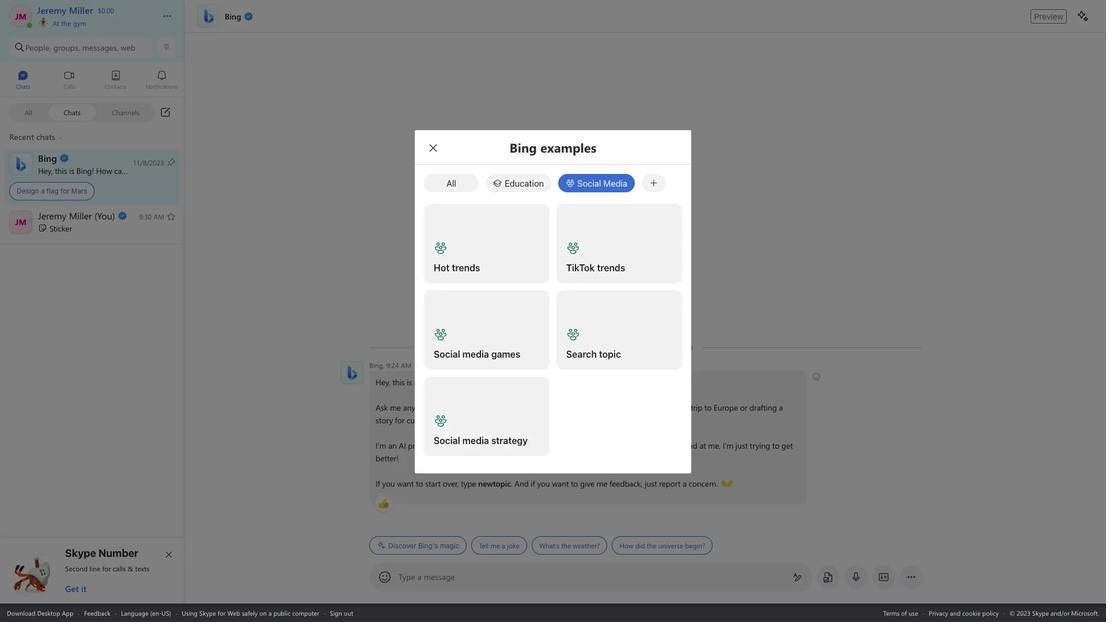 Task type: describe. For each thing, give the bounding box(es) containing it.
download desktop app link
[[7, 609, 73, 618]]

0 horizontal spatial i
[[128, 165, 130, 176]]

trip
[[691, 402, 703, 413]]

download
[[7, 609, 35, 618]]

what's the weather?
[[539, 541, 600, 550]]

at the gym button
[[37, 16, 151, 28]]

1 i'm from the left
[[376, 440, 386, 451]]

better!
[[376, 453, 399, 464]]

me left any
[[390, 402, 401, 413]]

curious
[[407, 415, 432, 426]]

bing, 9:24 am
[[369, 361, 412, 370]]

people, groups, messages, web
[[25, 42, 136, 53]]

with
[[579, 415, 594, 426]]

0 vertical spatial can
[[114, 165, 126, 176]]

to left the start
[[416, 478, 423, 489]]

(smileeyes)
[[529, 376, 567, 387]]

skype number
[[65, 548, 138, 560]]

1 horizontal spatial help
[[471, 377, 486, 388]]

a inside button
[[502, 541, 506, 550]]

the for what's
[[562, 541, 571, 550]]

.
[[511, 478, 513, 489]]

people, groups, messages, web button
[[9, 37, 153, 58]]

type a message
[[399, 572, 455, 583]]

a right report
[[683, 478, 687, 489]]

policy
[[983, 609, 999, 618]]

ai
[[399, 440, 406, 451]]

1 horizontal spatial type
[[461, 478, 476, 489]]

feedback link
[[84, 609, 110, 618]]

cookie
[[963, 609, 981, 618]]

mention
[[535, 415, 564, 426]]

say
[[573, 440, 585, 451]]

remember
[[488, 415, 524, 426]]

1 vertical spatial all
[[447, 178, 456, 188]]

out
[[344, 609, 353, 618]]

line
[[90, 564, 100, 573]]

social media strategy
[[434, 436, 528, 446]]

groups, inside the ask me any type of question, like finding vegan restaurants in cambridge, itinerary for your trip to europe or drafting a story for curious kids. in groups, remember to mention me with @bing. i'm an ai preview, so i'm still learning. sometimes i might say something weird. don't get mad at me, i'm just trying to get better! if you want to start over, type
[[460, 415, 486, 426]]

to left give
[[571, 478, 578, 489]]

an
[[388, 440, 397, 451]]

strategy
[[492, 436, 528, 446]]

search topic
[[567, 349, 621, 360]]

for left your
[[661, 402, 671, 413]]

sometimes
[[506, 440, 545, 451]]

mars
[[71, 187, 87, 195]]

at the gym
[[51, 18, 86, 28]]

0 horizontal spatial just
[[645, 478, 657, 489]]

trying
[[750, 440, 771, 451]]

to right trip
[[705, 402, 712, 413]]

and
[[515, 478, 529, 489]]

like
[[477, 402, 489, 413]]

for inside skype number "element"
[[102, 564, 111, 573]]

the for at
[[61, 18, 71, 28]]

discover bing's magic
[[388, 541, 460, 550]]

using skype for web safely on a public computer
[[182, 609, 319, 618]]

computer
[[292, 609, 319, 618]]

any
[[403, 402, 415, 413]]

for right 'story'
[[395, 415, 405, 426]]

ask me any type of question, like finding vegan restaurants in cambridge, itinerary for your trip to europe or drafting a story for curious kids. in groups, remember to mention me with @bing. i'm an ai preview, so i'm still learning. sometimes i might say something weird. don't get mad at me, i'm just trying to get better! if you want to start over, type
[[376, 402, 795, 489]]

web
[[121, 42, 136, 53]]

over,
[[443, 478, 459, 489]]

to right trying
[[773, 440, 780, 451]]

language (en-us) link
[[121, 609, 171, 618]]

drafting
[[750, 402, 777, 413]]

trends for hot trends
[[452, 263, 480, 273]]

discover
[[388, 541, 416, 550]]

1 vertical spatial hey, this is bing ! how can i help you today?
[[376, 377, 528, 388]]

me inside button
[[491, 541, 500, 550]]

might
[[551, 440, 571, 451]]

sign out link
[[330, 609, 353, 618]]

design
[[17, 187, 39, 195]]

feedback
[[84, 609, 110, 618]]

how did the universe begin?
[[620, 541, 706, 550]]

newtopic
[[478, 478, 511, 489]]

1 horizontal spatial how
[[435, 377, 450, 388]]

1 horizontal spatial bing
[[414, 377, 430, 388]]

hot
[[434, 263, 450, 273]]

or
[[740, 402, 748, 413]]

0 horizontal spatial today?
[[164, 165, 187, 176]]

social media games
[[434, 349, 521, 360]]

restaurants
[[540, 402, 579, 413]]

3 i'm from the left
[[723, 440, 734, 451]]

1 vertical spatial can
[[453, 377, 465, 388]]

in
[[451, 415, 458, 426]]

what's the weather? button
[[532, 537, 608, 555]]

privacy and cookie policy link
[[929, 609, 999, 618]]

education
[[505, 178, 544, 188]]

trends for tiktok trends
[[597, 263, 626, 273]]

1 horizontal spatial skype
[[199, 609, 216, 618]]

if
[[531, 478, 535, 489]]

search
[[567, 349, 597, 360]]

0 vertical spatial type
[[418, 402, 433, 413]]

mad
[[682, 440, 698, 451]]

feedback,
[[610, 478, 643, 489]]

get
[[65, 583, 79, 595]]

bing's
[[418, 541, 438, 550]]

start
[[425, 478, 441, 489]]

privacy and cookie policy
[[929, 609, 999, 618]]

0 horizontal spatial how
[[96, 165, 112, 176]]

a right on
[[269, 609, 272, 618]]

0 horizontal spatial this
[[55, 165, 67, 176]]

@bing.
[[596, 415, 621, 426]]

universe
[[659, 541, 684, 550]]

1 vertical spatial today?
[[503, 377, 526, 388]]

1 get from the left
[[669, 440, 680, 451]]



Task type: vqa. For each thing, say whether or not it's contained in the screenshot.
various
no



Task type: locate. For each thing, give the bounding box(es) containing it.
joke
[[507, 541, 520, 550]]

1 vertical spatial just
[[645, 478, 657, 489]]

skype inside "element"
[[65, 548, 96, 560]]

0 vertical spatial media
[[463, 349, 489, 360]]

media for strategy
[[463, 436, 489, 446]]

show more bing examples categories element
[[642, 174, 666, 193]]

1 horizontal spatial of
[[902, 609, 907, 618]]

social for social media
[[578, 178, 601, 188]]

just left report
[[645, 478, 657, 489]]

1 horizontal spatial can
[[453, 377, 465, 388]]

0 vertical spatial bing
[[76, 165, 92, 176]]

bing up mars
[[76, 165, 92, 176]]

of up kids.
[[435, 402, 442, 413]]

0 vertical spatial i
[[128, 165, 130, 176]]

0 horizontal spatial all
[[25, 107, 32, 117]]

get right trying
[[782, 440, 793, 451]]

type
[[399, 572, 415, 583]]

how left did
[[620, 541, 634, 550]]

i'm right 'so'
[[448, 440, 459, 451]]

for right the flag
[[61, 187, 69, 195]]

2 trends from the left
[[597, 263, 626, 273]]

1 vertical spatial media
[[463, 436, 489, 446]]

i'm left an
[[376, 440, 386, 451]]

0 horizontal spatial get
[[669, 440, 680, 451]]

a inside the ask me any type of question, like finding vegan restaurants in cambridge, itinerary for your trip to europe or drafting a story for curious kids. in groups, remember to mention me with @bing. i'm an ai preview, so i'm still learning. sometimes i might say something weird. don't get mad at me, i'm just trying to get better! if you want to start over, type
[[779, 402, 783, 413]]

1 vertical spatial of
[[902, 609, 907, 618]]

of
[[435, 402, 442, 413], [902, 609, 907, 618]]

groups, down like
[[460, 415, 486, 426]]

message
[[424, 572, 455, 583]]

0 vertical spatial groups,
[[53, 42, 80, 53]]

terms of use
[[884, 609, 919, 618]]

web
[[227, 609, 240, 618]]

2 horizontal spatial how
[[620, 541, 634, 550]]

for right "line" at the left bottom of page
[[102, 564, 111, 573]]

type right over,
[[461, 478, 476, 489]]

1 horizontal spatial !
[[430, 377, 432, 388]]

hey,
[[38, 165, 53, 176], [376, 377, 391, 388]]

1 vertical spatial help
[[471, 377, 486, 388]]

0 horizontal spatial i'm
[[376, 440, 386, 451]]

just left trying
[[736, 440, 748, 451]]

hey, down bing,
[[376, 377, 391, 388]]

language
[[121, 609, 148, 618]]

0 vertical spatial today?
[[164, 165, 187, 176]]

skype
[[65, 548, 96, 560], [199, 609, 216, 618]]

1 horizontal spatial hey,
[[376, 377, 391, 388]]

use
[[909, 609, 919, 618]]

tiktok trends
[[567, 263, 626, 273]]

type up the curious
[[418, 402, 433, 413]]

learning.
[[475, 440, 504, 451]]

is down am
[[407, 377, 412, 388]]

0 horizontal spatial can
[[114, 165, 126, 176]]

me left with
[[566, 415, 577, 426]]

0 vertical spatial all
[[25, 107, 32, 117]]

2 want from the left
[[552, 478, 569, 489]]

0 vertical spatial hey,
[[38, 165, 53, 176]]

social up question,
[[434, 349, 460, 360]]

at
[[53, 18, 59, 28]]

0 vertical spatial help
[[132, 165, 147, 176]]

2 vertical spatial social
[[434, 436, 460, 446]]

a left the flag
[[41, 187, 45, 195]]

0 horizontal spatial hey, this is bing ! how can i help you today?
[[38, 165, 189, 176]]

i inside the ask me any type of question, like finding vegan restaurants in cambridge, itinerary for your trip to europe or drafting a story for curious kids. in groups, remember to mention me with @bing. i'm an ai preview, so i'm still learning. sometimes i might say something weird. don't get mad at me, i'm just trying to get better! if you want to start over, type
[[547, 440, 549, 451]]

kids.
[[434, 415, 449, 426]]

0 horizontal spatial trends
[[452, 263, 480, 273]]

this down 9:24
[[393, 377, 405, 388]]

hey, up design a flag for mars
[[38, 165, 53, 176]]

1 vertical spatial i
[[467, 377, 469, 388]]

0 horizontal spatial type
[[418, 402, 433, 413]]

hey, this is bing ! how can i help you today?
[[38, 165, 189, 176], [376, 377, 528, 388]]

2 vertical spatial how
[[620, 541, 634, 550]]

terms
[[884, 609, 900, 618]]

sign out
[[330, 609, 353, 618]]

social for social media games
[[434, 349, 460, 360]]

0 horizontal spatial bing
[[76, 165, 92, 176]]

groups, inside the people, groups, messages, web 'button'
[[53, 42, 80, 53]]

media
[[463, 349, 489, 360], [463, 436, 489, 446]]

give
[[580, 478, 595, 489]]

2 i'm from the left
[[448, 440, 459, 451]]

a right type
[[418, 572, 422, 583]]

2 horizontal spatial i'm
[[723, 440, 734, 451]]

media left "games"
[[463, 349, 489, 360]]

2 vertical spatial i
[[547, 440, 549, 451]]

a left joke
[[502, 541, 506, 550]]

number
[[99, 548, 138, 560]]

design a flag for mars
[[17, 187, 87, 195]]

2 horizontal spatial the
[[647, 541, 657, 550]]

magic
[[440, 541, 460, 550]]

am
[[401, 361, 412, 370]]

in
[[581, 402, 587, 413]]

2 get from the left
[[782, 440, 793, 451]]

me,
[[709, 440, 721, 451]]

vegan
[[517, 402, 538, 413]]

1 horizontal spatial this
[[393, 377, 405, 388]]

want left give
[[552, 478, 569, 489]]

1 horizontal spatial the
[[562, 541, 571, 550]]

me right tell
[[491, 541, 500, 550]]

0 horizontal spatial groups,
[[53, 42, 80, 53]]

1 horizontal spatial want
[[552, 478, 569, 489]]

cambridge,
[[589, 402, 629, 413]]

0 vertical spatial hey, this is bing ! how can i help you today?
[[38, 165, 189, 176]]

second
[[65, 564, 88, 573]]

how up question,
[[435, 377, 450, 388]]

this
[[55, 165, 67, 176], [393, 377, 405, 388]]

hey, this is bing ! how can i help you today? up question,
[[376, 377, 528, 388]]

preview,
[[408, 440, 436, 451]]

want left the start
[[397, 478, 414, 489]]

1 vertical spatial is
[[407, 377, 412, 388]]

get left mad
[[669, 440, 680, 451]]

topic
[[599, 349, 621, 360]]

0 horizontal spatial skype
[[65, 548, 96, 560]]

itinerary
[[631, 402, 659, 413]]

0 vertical spatial of
[[435, 402, 442, 413]]

privacy
[[929, 609, 949, 618]]

ask
[[376, 402, 388, 413]]

tell me a joke button
[[472, 537, 527, 555]]

sticker button
[[0, 206, 185, 240]]

it
[[81, 583, 87, 595]]

don't
[[648, 440, 667, 451]]

1 trends from the left
[[452, 263, 480, 273]]

report
[[659, 478, 681, 489]]

calls
[[113, 564, 126, 573]]

this up the flag
[[55, 165, 67, 176]]

skype right using
[[199, 609, 216, 618]]

media for games
[[463, 349, 489, 360]]

0 vertical spatial this
[[55, 165, 67, 176]]

begin?
[[685, 541, 706, 550]]

9:24
[[386, 361, 399, 370]]

1 vertical spatial bing
[[414, 377, 430, 388]]

trends
[[452, 263, 480, 273], [597, 263, 626, 273]]

europe
[[714, 402, 738, 413]]

tell me a joke
[[479, 541, 520, 550]]

1 horizontal spatial just
[[736, 440, 748, 451]]

1 horizontal spatial get
[[782, 440, 793, 451]]

1 horizontal spatial is
[[407, 377, 412, 388]]

of inside the ask me any type of question, like finding vegan restaurants in cambridge, itinerary for your trip to europe or drafting a story for curious kids. in groups, remember to mention me with @bing. i'm an ai preview, so i'm still learning. sometimes i might say something weird. don't get mad at me, i'm just trying to get better! if you want to start over, type
[[435, 402, 442, 413]]

public
[[274, 609, 291, 618]]

you
[[150, 165, 162, 176], [488, 377, 501, 388], [382, 478, 395, 489], [537, 478, 550, 489]]

bing
[[76, 165, 92, 176], [414, 377, 430, 388]]

and
[[950, 609, 961, 618]]

chats
[[64, 107, 81, 117]]

just inside the ask me any type of question, like finding vegan restaurants in cambridge, itinerary for your trip to europe or drafting a story for curious kids. in groups, remember to mention me with @bing. i'm an ai preview, so i'm still learning. sometimes i might say something weird. don't get mad at me, i'm just trying to get better! if you want to start over, type
[[736, 440, 748, 451]]

skype up second
[[65, 548, 96, 560]]

0 horizontal spatial help
[[132, 165, 147, 176]]

1 horizontal spatial groups,
[[460, 415, 486, 426]]

social left 'media'
[[578, 178, 601, 188]]

1 vertical spatial how
[[435, 377, 450, 388]]

0 horizontal spatial hey,
[[38, 165, 53, 176]]

using
[[182, 609, 198, 618]]

tab list
[[0, 65, 185, 97]]

second line for calls & texts
[[65, 564, 150, 573]]

0 horizontal spatial is
[[69, 165, 74, 176]]

want
[[397, 478, 414, 489], [552, 478, 569, 489]]

get
[[669, 440, 680, 451], [782, 440, 793, 451]]

! up the curious
[[430, 377, 432, 388]]

bing up any
[[414, 377, 430, 388]]

how inside button
[[620, 541, 634, 550]]

the right did
[[647, 541, 657, 550]]

texts
[[135, 564, 150, 573]]

0 vertical spatial social
[[578, 178, 601, 188]]

1 vertical spatial type
[[461, 478, 476, 489]]

to down vegan
[[526, 415, 533, 426]]

media left strategy
[[463, 436, 489, 446]]

a right drafting
[[779, 402, 783, 413]]

social left still
[[434, 436, 460, 446]]

1 horizontal spatial i
[[467, 377, 469, 388]]

1 horizontal spatial all
[[447, 178, 456, 188]]

is up mars
[[69, 165, 74, 176]]

messages,
[[82, 42, 119, 53]]

trends right hot
[[452, 263, 480, 273]]

i'm right me,
[[723, 440, 734, 451]]

1 vertical spatial hey,
[[376, 377, 391, 388]]

1 horizontal spatial hey, this is bing ! how can i help you today?
[[376, 377, 528, 388]]

get it
[[65, 583, 87, 595]]

social for social media strategy
[[434, 436, 460, 446]]

0 horizontal spatial of
[[435, 402, 442, 413]]

so
[[438, 440, 446, 451]]

0 vertical spatial how
[[96, 165, 112, 176]]

1 horizontal spatial today?
[[503, 377, 526, 388]]

what's
[[539, 541, 560, 550]]

want inside the ask me any type of question, like finding vegan restaurants in cambridge, itinerary for your trip to europe or drafting a story for curious kids. in groups, remember to mention me with @bing. i'm an ai preview, so i'm still learning. sometimes i might say something weird. don't get mad at me, i'm just trying to get better! if you want to start over, type
[[397, 478, 414, 489]]

0 vertical spatial is
[[69, 165, 74, 176]]

1 vertical spatial skype
[[199, 609, 216, 618]]

1 media from the top
[[463, 349, 489, 360]]

0 horizontal spatial the
[[61, 18, 71, 28]]

Type a message text field
[[399, 572, 784, 584]]

0 vertical spatial !
[[92, 165, 94, 176]]

hey, this is bing ! how can i help you today? up mars
[[38, 165, 189, 176]]

(openhands)
[[721, 478, 765, 489]]

channels
[[112, 107, 140, 117]]

hot trends
[[434, 263, 480, 273]]

1 want from the left
[[397, 478, 414, 489]]

1 vertical spatial !
[[430, 377, 432, 388]]

media
[[604, 178, 628, 188]]

0 horizontal spatial want
[[397, 478, 414, 489]]

1 vertical spatial social
[[434, 349, 460, 360]]

! up sticker button
[[92, 165, 94, 176]]

0 vertical spatial just
[[736, 440, 748, 451]]

0 horizontal spatial !
[[92, 165, 94, 176]]

story
[[376, 415, 393, 426]]

download desktop app
[[7, 609, 73, 618]]

2 horizontal spatial i
[[547, 440, 549, 451]]

the right what's
[[562, 541, 571, 550]]

on
[[260, 609, 267, 618]]

skype number element
[[10, 548, 176, 595]]

for left web
[[218, 609, 226, 618]]

of left use at bottom right
[[902, 609, 907, 618]]

2 media from the top
[[463, 436, 489, 446]]

1 horizontal spatial trends
[[597, 263, 626, 273]]

how up sticker button
[[96, 165, 112, 176]]

games
[[492, 349, 521, 360]]

using skype for web safely on a public computer link
[[182, 609, 319, 618]]

trends right tiktok
[[597, 263, 626, 273]]

tiktok
[[567, 263, 595, 273]]

me right give
[[597, 478, 608, 489]]

0 vertical spatial skype
[[65, 548, 96, 560]]

something
[[587, 440, 623, 451]]

your
[[673, 402, 689, 413]]

sign
[[330, 609, 342, 618]]

people,
[[25, 42, 51, 53]]

1 horizontal spatial i'm
[[448, 440, 459, 451]]

weather?
[[573, 541, 600, 550]]

me
[[390, 402, 401, 413], [566, 415, 577, 426], [597, 478, 608, 489], [491, 541, 500, 550]]

groups, down at the gym
[[53, 42, 80, 53]]

the right the at
[[61, 18, 71, 28]]

the inside button
[[61, 18, 71, 28]]

1 vertical spatial groups,
[[460, 415, 486, 426]]

social media
[[578, 178, 628, 188]]

1 vertical spatial this
[[393, 377, 405, 388]]

all
[[25, 107, 32, 117], [447, 178, 456, 188]]

you inside the ask me any type of question, like finding vegan restaurants in cambridge, itinerary for your trip to europe or drafting a story for curious kids. in groups, remember to mention me with @bing. i'm an ai preview, so i'm still learning. sometimes i might say something weird. don't get mad at me, i'm just trying to get better! if you want to start over, type
[[382, 478, 395, 489]]



